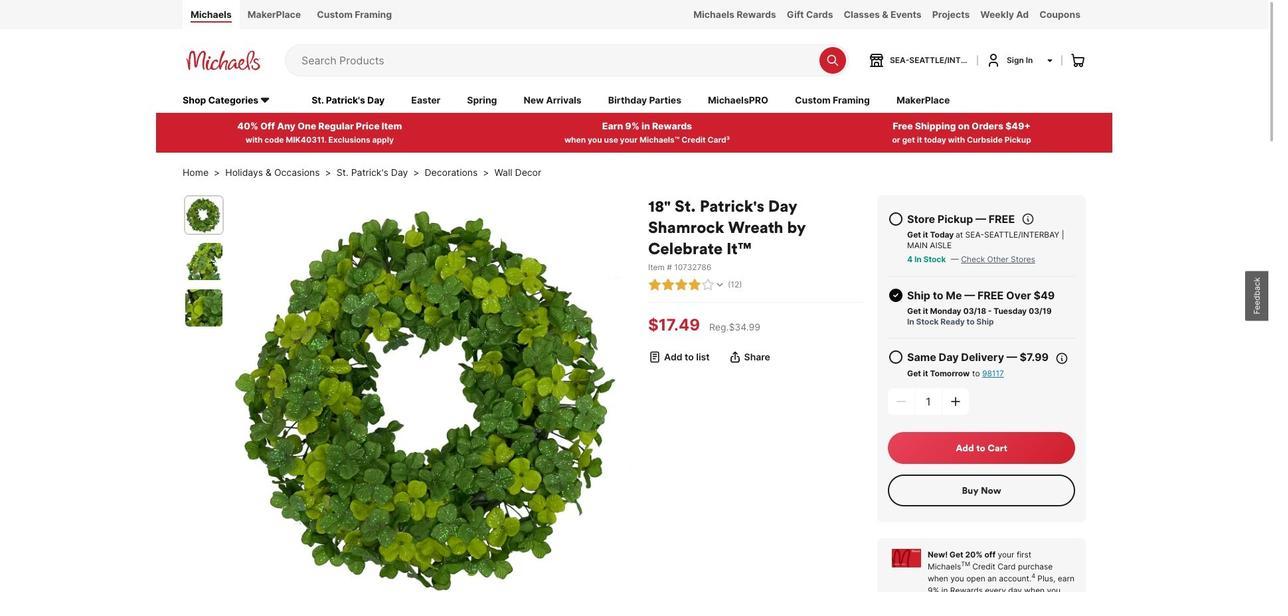 Task type: describe. For each thing, give the bounding box(es) containing it.
plcc card logo image
[[892, 549, 921, 568]]

open samedaydelivery details modal image
[[1056, 352, 1069, 365]]

Number Stepper text field
[[915, 388, 942, 415]]



Task type: vqa. For each thing, say whether or not it's contained in the screenshot.
Sweet Sugarbelle® Sweet Spinner Cookie Turntable
no



Task type: locate. For each thing, give the bounding box(es) containing it.
18&#x22; st. patrick&#x27;s day shamrock wreath by celebrate it&#x2122; image
[[230, 195, 635, 593], [185, 196, 223, 234], [185, 243, 223, 280], [185, 289, 223, 327]]

button to increment counter for number stepper image
[[949, 395, 963, 408]]

tabler image
[[662, 278, 675, 291], [702, 278, 715, 291], [715, 279, 725, 290]]

tabler image
[[888, 211, 904, 227], [1022, 212, 1035, 226], [648, 278, 662, 291], [675, 278, 688, 291], [688, 278, 702, 291], [888, 349, 904, 365], [648, 351, 662, 364]]

Search Input field
[[302, 45, 813, 76]]

search button image
[[826, 54, 840, 67]]



